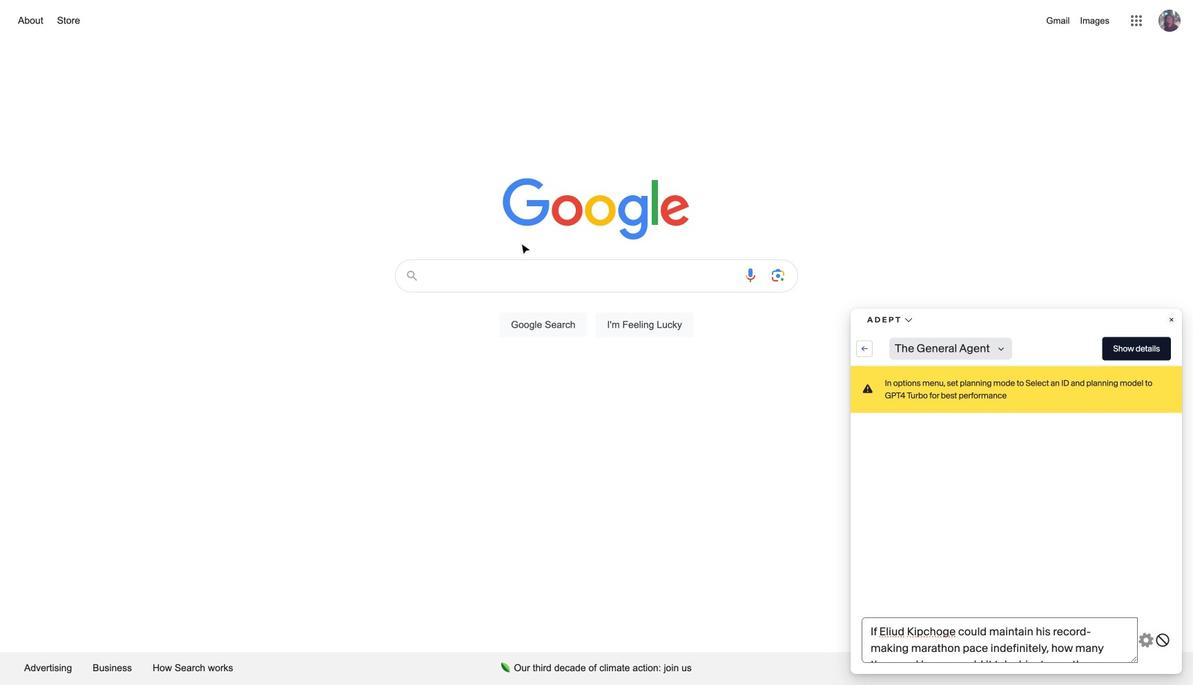 Task type: vqa. For each thing, say whether or not it's contained in the screenshot.
Explore's Explore
no



Task type: locate. For each thing, give the bounding box(es) containing it.
search by image image
[[770, 267, 786, 284]]

search by voice image
[[742, 267, 759, 284]]

None search field
[[14, 255, 1179, 353]]

google image
[[503, 178, 690, 242]]



